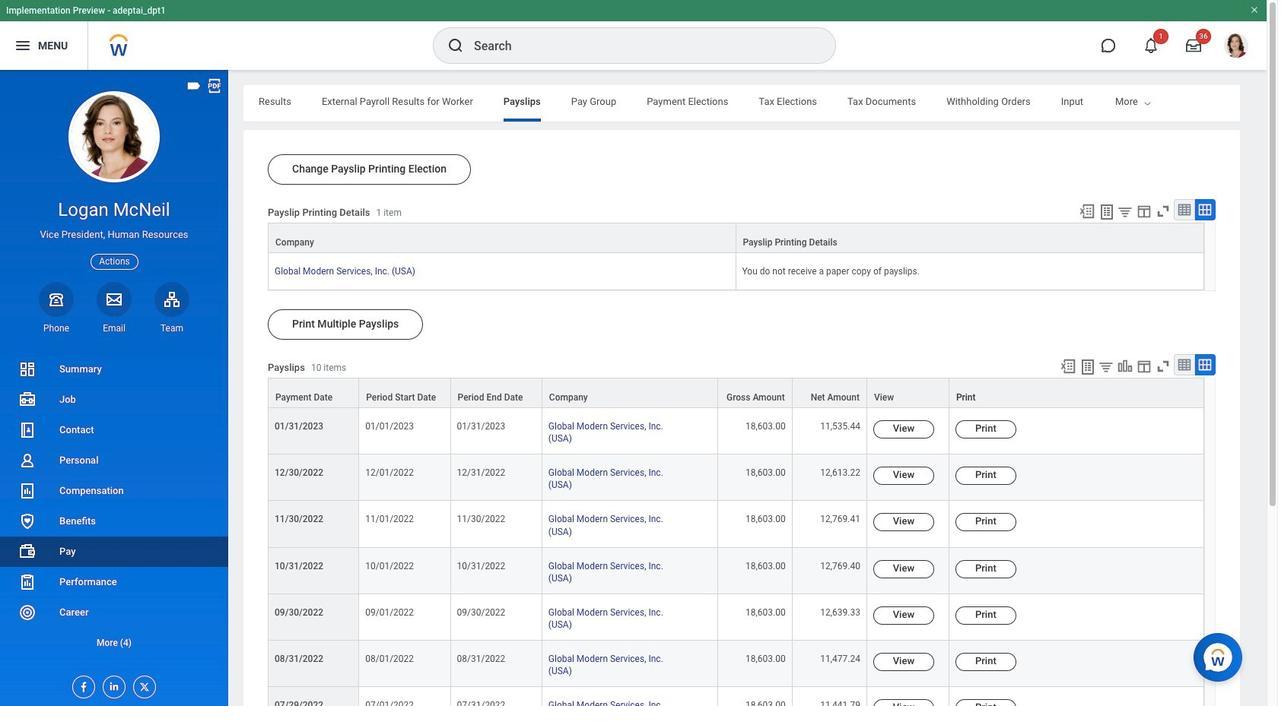 Task type: describe. For each thing, give the bounding box(es) containing it.
expand table image
[[1198, 358, 1213, 373]]

search image
[[447, 37, 465, 55]]

view team image
[[163, 290, 181, 309]]

benefits image
[[18, 513, 37, 531]]

summary image
[[18, 361, 37, 379]]

export to excel image
[[1079, 203, 1096, 220]]

team logan mcneil element
[[154, 322, 189, 335]]

close environment banner image
[[1250, 5, 1259, 14]]

1 fullscreen image from the top
[[1155, 203, 1172, 220]]

navigation pane region
[[0, 70, 228, 707]]

phone image
[[46, 290, 67, 309]]

5 row from the top
[[268, 455, 1204, 502]]

2 click to view/edit grid preferences image from the top
[[1136, 358, 1153, 375]]

toolbar for 10th "row" from the bottom of the page
[[1072, 199, 1216, 223]]

linkedin image
[[103, 677, 120, 693]]

2 fullscreen image from the top
[[1155, 358, 1172, 375]]

tag image
[[186, 78, 202, 94]]

inbox large image
[[1186, 38, 1201, 53]]

1 click to view/edit grid preferences image from the top
[[1136, 203, 1153, 220]]

job image
[[18, 391, 37, 409]]

email logan mcneil element
[[97, 322, 132, 335]]

2 row from the top
[[268, 253, 1204, 291]]

4 row from the top
[[268, 409, 1204, 455]]

1 row from the top
[[268, 223, 1204, 253]]

7 row from the top
[[268, 548, 1204, 595]]

export to worksheets image
[[1079, 358, 1097, 377]]



Task type: locate. For each thing, give the bounding box(es) containing it.
phone logan mcneil element
[[39, 322, 74, 335]]

tab list
[[243, 85, 1278, 122]]

notifications large image
[[1144, 38, 1159, 53]]

view printable version (pdf) image
[[206, 78, 223, 94]]

x image
[[134, 677, 151, 694]]

1 vertical spatial click to view/edit grid preferences image
[[1136, 358, 1153, 375]]

10 row from the top
[[268, 688, 1204, 707]]

click to view/edit grid preferences image left table icon
[[1136, 358, 1153, 375]]

compensation image
[[18, 482, 37, 501]]

1 vertical spatial select to filter grid data image
[[1098, 359, 1115, 375]]

0 horizontal spatial select to filter grid data image
[[1098, 359, 1115, 375]]

mail image
[[105, 290, 123, 309]]

fullscreen image left table image
[[1155, 203, 1172, 220]]

6 row from the top
[[268, 502, 1204, 548]]

0 vertical spatial toolbar
[[1072, 199, 1216, 223]]

0 vertical spatial fullscreen image
[[1155, 203, 1172, 220]]

expand table image
[[1198, 202, 1213, 218]]

0 vertical spatial select to filter grid data image
[[1117, 204, 1134, 220]]

personal image
[[18, 452, 37, 470]]

click to view/edit grid preferences image
[[1136, 203, 1153, 220], [1136, 358, 1153, 375]]

table image
[[1177, 202, 1192, 218]]

table image
[[1177, 358, 1192, 373]]

career image
[[18, 604, 37, 622]]

toolbar for 8th "row" from the bottom
[[1053, 355, 1216, 378]]

list
[[0, 355, 228, 659]]

click to view/edit grid preferences image right export to worksheets image
[[1136, 203, 1153, 220]]

select to filter grid data image for export to worksheets image
[[1117, 204, 1134, 220]]

0 vertical spatial click to view/edit grid preferences image
[[1136, 203, 1153, 220]]

fullscreen image
[[1155, 203, 1172, 220], [1155, 358, 1172, 375]]

fullscreen image left table icon
[[1155, 358, 1172, 375]]

row
[[268, 223, 1204, 253], [268, 253, 1204, 291], [268, 378, 1204, 409], [268, 409, 1204, 455], [268, 455, 1204, 502], [268, 502, 1204, 548], [268, 548, 1204, 595], [268, 595, 1204, 641], [268, 641, 1204, 688], [268, 688, 1204, 707]]

1 vertical spatial fullscreen image
[[1155, 358, 1172, 375]]

1 vertical spatial toolbar
[[1053, 355, 1216, 378]]

select to filter grid data image for export to worksheets icon
[[1098, 359, 1115, 375]]

pay image
[[18, 543, 37, 562]]

3 row from the top
[[268, 378, 1204, 409]]

export to worksheets image
[[1098, 203, 1116, 221]]

toolbar
[[1072, 199, 1216, 223], [1053, 355, 1216, 378]]

banner
[[0, 0, 1267, 70]]

performance image
[[18, 574, 37, 592]]

select to filter grid data image
[[1117, 204, 1134, 220], [1098, 359, 1115, 375]]

8 row from the top
[[268, 595, 1204, 641]]

profile logan mcneil image
[[1224, 33, 1249, 61]]

Search Workday  search field
[[474, 29, 804, 62]]

facebook image
[[73, 677, 90, 694]]

1 horizontal spatial select to filter grid data image
[[1117, 204, 1134, 220]]

select to filter grid data image right export to worksheets image
[[1117, 204, 1134, 220]]

justify image
[[14, 37, 32, 55]]

9 row from the top
[[268, 641, 1204, 688]]

contact image
[[18, 422, 37, 440]]

export to excel image
[[1060, 358, 1077, 375]]

select to filter grid data image right export to worksheets icon
[[1098, 359, 1115, 375]]



Task type: vqa. For each thing, say whether or not it's contained in the screenshot.
Payroll
no



